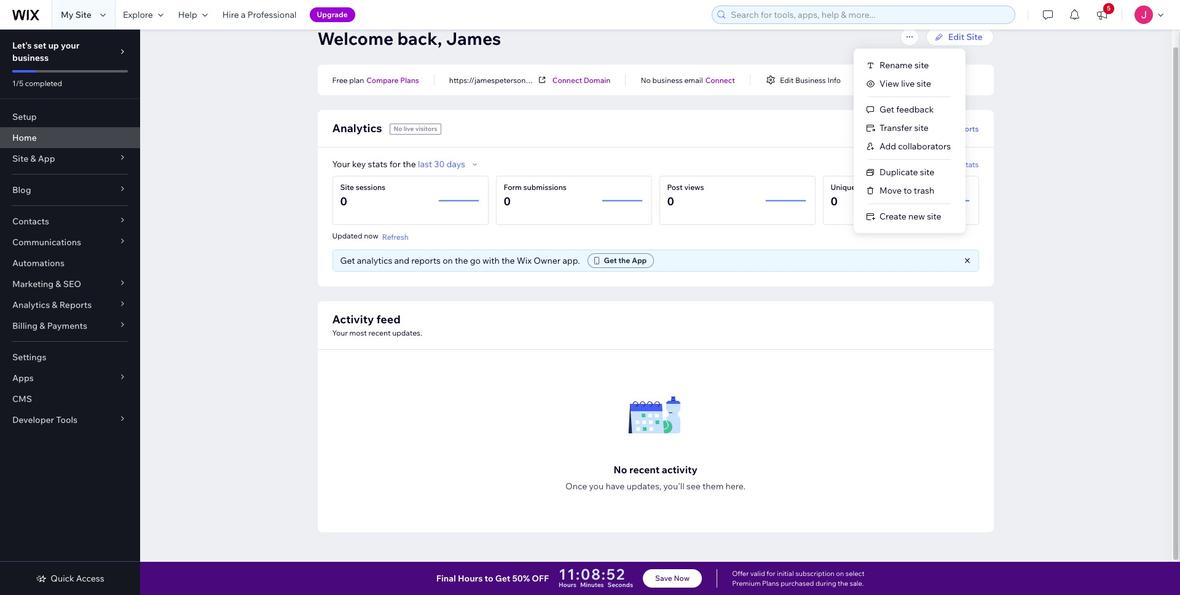 Task type: locate. For each thing, give the bounding box(es) containing it.
get up 'transfer'
[[880, 104, 895, 115]]

marketing
[[12, 279, 54, 290]]

1 horizontal spatial view
[[922, 124, 939, 133]]

feed
[[377, 312, 401, 327]]

2 your from the top
[[332, 328, 348, 338]]

2 vertical spatial no
[[614, 464, 628, 476]]

to left 50%
[[485, 573, 494, 584]]

for right "stats"
[[390, 159, 401, 170]]

analytics
[[332, 121, 382, 135], [12, 300, 50, 311]]

communications
[[12, 237, 81, 248]]

0 vertical spatial to
[[904, 185, 913, 196]]

0 vertical spatial live
[[902, 78, 915, 89]]

0 horizontal spatial no
[[394, 125, 402, 133]]

0 horizontal spatial recent
[[369, 328, 391, 338]]

add
[[880, 141, 897, 152], [945, 160, 960, 169]]

rename site button
[[854, 56, 966, 74]]

add left stats
[[945, 160, 960, 169]]

your left the key
[[332, 159, 350, 170]]

analytics for analytics
[[332, 121, 382, 135]]

no left email
[[641, 75, 651, 85]]

1 vertical spatial on
[[837, 570, 845, 578]]

business left email
[[653, 75, 683, 85]]

0 horizontal spatial business
[[12, 52, 49, 63]]

0 vertical spatial reports
[[952, 124, 979, 133]]

0 vertical spatial for
[[390, 159, 401, 170]]

analytics down marketing
[[12, 300, 50, 311]]

hire
[[222, 9, 239, 20]]

2 0 from the left
[[504, 194, 511, 208]]

0 horizontal spatial hours
[[458, 573, 483, 584]]

0 vertical spatial recent
[[369, 328, 391, 338]]

1 vertical spatial no
[[394, 125, 402, 133]]

setup link
[[0, 106, 140, 127]]

get down updated
[[340, 255, 355, 266]]

1 horizontal spatial no
[[614, 464, 628, 476]]

analytics up the key
[[332, 121, 382, 135]]

business down let's
[[12, 52, 49, 63]]

get right app. on the left top of page
[[604, 256, 617, 265]]

offer valid for initial subscription on select premium plans purchased during the sale.
[[733, 570, 865, 588]]

2 horizontal spatial no
[[641, 75, 651, 85]]

feedback
[[897, 104, 934, 115]]

& down home
[[30, 153, 36, 164]]

recent down feed
[[369, 328, 391, 338]]

for inside offer valid for initial subscription on select premium plans purchased during the sale.
[[767, 570, 776, 578]]

0 down unique
[[831, 194, 838, 208]]

0 horizontal spatial analytics
[[12, 300, 50, 311]]

0 vertical spatial your
[[332, 159, 350, 170]]

and
[[395, 255, 410, 266]]

0 vertical spatial edit
[[949, 31, 965, 42]]

get
[[880, 104, 895, 115], [340, 255, 355, 266], [604, 256, 617, 265], [496, 573, 511, 584]]

2 connect from the left
[[706, 75, 735, 85]]

1 vertical spatial to
[[485, 573, 494, 584]]

0 vertical spatial view
[[880, 78, 900, 89]]

on left select at the bottom right
[[837, 570, 845, 578]]

menu
[[854, 56, 966, 226]]

the left sale. at bottom
[[838, 579, 849, 588]]

view left all
[[922, 124, 939, 133]]

0 vertical spatial add
[[880, 141, 897, 152]]

hours inside 11:08:52 hours minutes seconds
[[559, 581, 577, 589]]

3 0 from the left
[[668, 194, 675, 208]]

recent
[[369, 328, 391, 338], [630, 464, 660, 476]]

view live site button
[[854, 74, 966, 93]]

on
[[443, 255, 453, 266], [837, 570, 845, 578]]

view inside view all reports button
[[922, 124, 939, 133]]

4 0 from the left
[[831, 194, 838, 208]]

valid
[[751, 570, 766, 578]]

edit inside edit site link
[[949, 31, 965, 42]]

1 horizontal spatial edit
[[949, 31, 965, 42]]

help button
[[171, 0, 215, 30]]

live for no
[[404, 125, 414, 133]]

to inside button
[[904, 185, 913, 196]]

0 vertical spatial business
[[12, 52, 49, 63]]

1 horizontal spatial app
[[632, 256, 647, 265]]

add inside menu
[[880, 141, 897, 152]]

0 vertical spatial plans
[[400, 75, 419, 85]]

1 vertical spatial edit
[[780, 75, 794, 85]]

0 vertical spatial app
[[38, 153, 55, 164]]

get analytics and reports on the go with the wix owner app.
[[340, 255, 580, 266]]

business
[[12, 52, 49, 63], [653, 75, 683, 85]]

0 vertical spatial no
[[641, 75, 651, 85]]

view for view all reports
[[922, 124, 939, 133]]

add down 'transfer'
[[880, 141, 897, 152]]

explore
[[123, 9, 153, 20]]

live for view
[[902, 78, 915, 89]]

get the app button
[[588, 253, 655, 268]]

add stats
[[945, 160, 979, 169]]

site for duplicate
[[921, 167, 935, 178]]

0 horizontal spatial reports
[[59, 300, 92, 311]]

plans down valid
[[763, 579, 780, 588]]

view down rename
[[880, 78, 900, 89]]

5
[[1108, 4, 1111, 12]]

let's set up your business
[[12, 40, 80, 63]]

business inside let's set up your business
[[12, 52, 49, 63]]

0 down site sessions
[[340, 194, 347, 208]]

visitors right unique
[[858, 183, 883, 192]]

cms link
[[0, 389, 140, 410]]

1 your from the top
[[332, 159, 350, 170]]

1 horizontal spatial add
[[945, 160, 960, 169]]

0 down post
[[668, 194, 675, 208]]

home
[[12, 132, 37, 143]]

analytics inside popup button
[[12, 300, 50, 311]]

your
[[332, 159, 350, 170], [332, 328, 348, 338]]

visitors up last
[[416, 125, 437, 133]]

payments
[[47, 320, 87, 331]]

11:08:52 hours minutes seconds
[[559, 565, 634, 589]]

key
[[352, 159, 366, 170]]

communications button
[[0, 232, 140, 253]]

no up your key stats for the
[[394, 125, 402, 133]]

& left seo
[[56, 279, 61, 290]]

reports for analytics & reports
[[59, 300, 92, 311]]

1 vertical spatial recent
[[630, 464, 660, 476]]

for right valid
[[767, 570, 776, 578]]

& right billing
[[40, 320, 45, 331]]

0 horizontal spatial add
[[880, 141, 897, 152]]

&
[[30, 153, 36, 164], [56, 279, 61, 290], [52, 300, 58, 311], [40, 320, 45, 331]]

1 vertical spatial reports
[[59, 300, 92, 311]]

unique
[[831, 183, 856, 192]]

0
[[340, 194, 347, 208], [504, 194, 511, 208], [668, 194, 675, 208], [831, 194, 838, 208]]

edit left business at the right of page
[[780, 75, 794, 85]]

0 horizontal spatial visitors
[[416, 125, 437, 133]]

plan
[[349, 75, 364, 85]]

1 vertical spatial analytics
[[12, 300, 50, 311]]

add for add stats
[[945, 160, 960, 169]]

0 for unique
[[831, 194, 838, 208]]

1 horizontal spatial live
[[902, 78, 915, 89]]

refresh button
[[382, 231, 409, 242]]

final
[[437, 573, 456, 584]]

1 connect from the left
[[553, 75, 582, 85]]

add for add collaborators
[[880, 141, 897, 152]]

edit business info button
[[766, 74, 841, 85]]

get inside menu
[[880, 104, 895, 115]]

0 horizontal spatial connect
[[553, 75, 582, 85]]

no inside no recent activity once you have updates, you'll see them here.
[[614, 464, 628, 476]]

connect right email
[[706, 75, 735, 85]]

app inside button
[[632, 256, 647, 265]]

1 horizontal spatial hours
[[559, 581, 577, 589]]

the left wix
[[502, 255, 515, 266]]

your left most
[[332, 328, 348, 338]]

edit up rename site button
[[949, 31, 965, 42]]

no live visitors
[[394, 125, 437, 133]]

1 vertical spatial add
[[945, 160, 960, 169]]

wix
[[517, 255, 532, 266]]

set
[[34, 40, 46, 51]]

1 horizontal spatial on
[[837, 570, 845, 578]]

1 vertical spatial business
[[653, 75, 683, 85]]

1 horizontal spatial connect
[[706, 75, 735, 85]]

reports inside view all reports button
[[952, 124, 979, 133]]

save
[[656, 574, 673, 583]]

edit inside edit business info "button"
[[780, 75, 794, 85]]

0 vertical spatial on
[[443, 255, 453, 266]]

1 vertical spatial view
[[922, 124, 939, 133]]

rename site
[[880, 60, 930, 71]]

0 vertical spatial analytics
[[332, 121, 382, 135]]

0 horizontal spatial live
[[404, 125, 414, 133]]

1 vertical spatial visitors
[[858, 183, 883, 192]]

home link
[[0, 127, 140, 148]]

get for get analytics and reports on the go with the wix owner app.
[[340, 255, 355, 266]]

marketing & seo button
[[0, 274, 140, 295]]

1 horizontal spatial to
[[904, 185, 913, 196]]

live inside button
[[902, 78, 915, 89]]

the left go
[[455, 255, 468, 266]]

tools
[[56, 415, 78, 426]]

stats
[[368, 159, 388, 170]]

get feedback
[[880, 104, 934, 115]]

1 vertical spatial app
[[632, 256, 647, 265]]

the right app. on the left top of page
[[619, 256, 631, 265]]

cms
[[12, 394, 32, 405]]

reports down seo
[[59, 300, 92, 311]]

no up have
[[614, 464, 628, 476]]

connect left domain
[[553, 75, 582, 85]]

1 vertical spatial for
[[767, 570, 776, 578]]

1 0 from the left
[[340, 194, 347, 208]]

site inside dropdown button
[[12, 153, 28, 164]]

site sessions
[[340, 183, 386, 192]]

billing & payments
[[12, 320, 87, 331]]

reports inside analytics & reports popup button
[[59, 300, 92, 311]]

edit site link
[[927, 28, 994, 46]]

1 vertical spatial live
[[404, 125, 414, 133]]

refresh
[[382, 232, 409, 241]]

new
[[909, 211, 926, 222]]

0 down form
[[504, 194, 511, 208]]

settings
[[12, 352, 46, 363]]

site for transfer
[[915, 122, 929, 133]]

recent up updates,
[[630, 464, 660, 476]]

reports right all
[[952, 124, 979, 133]]

transfer site button
[[854, 119, 966, 137]]

0 horizontal spatial app
[[38, 153, 55, 164]]

1 horizontal spatial for
[[767, 570, 776, 578]]

sessions
[[356, 183, 386, 192]]

plans right 'compare'
[[400, 75, 419, 85]]

my
[[61, 9, 74, 20]]

analytics & reports
[[12, 300, 92, 311]]

1 vertical spatial plans
[[763, 579, 780, 588]]

get feedback button
[[854, 100, 966, 119]]

on inside offer valid for initial subscription on select premium plans purchased during the sale.
[[837, 570, 845, 578]]

menu containing rename site
[[854, 56, 966, 226]]

view live site
[[880, 78, 932, 89]]

site inside duplicate site button
[[921, 167, 935, 178]]

0 horizontal spatial for
[[390, 159, 401, 170]]

0 horizontal spatial plans
[[400, 75, 419, 85]]

no for live
[[394, 125, 402, 133]]

1 horizontal spatial reports
[[952, 124, 979, 133]]

to left trash
[[904, 185, 913, 196]]

& up the 'billing & payments' at left bottom
[[52, 300, 58, 311]]

on right reports
[[443, 255, 453, 266]]

last
[[418, 159, 432, 170]]

welcome back, james
[[318, 28, 501, 49]]

hours left minutes
[[559, 581, 577, 589]]

your inside the 'activity feed your most recent updates.'
[[332, 328, 348, 338]]

activity
[[662, 464, 698, 476]]

1 horizontal spatial analytics
[[332, 121, 382, 135]]

0 vertical spatial visitors
[[416, 125, 437, 133]]

automations
[[12, 258, 65, 269]]

site for rename
[[915, 60, 930, 71]]

1 horizontal spatial plans
[[763, 579, 780, 588]]

site inside https://jamespeterson1902.wixsite.com/my-site "link"
[[600, 75, 612, 85]]

connect link
[[706, 74, 735, 85]]

seconds
[[608, 581, 634, 589]]

0 horizontal spatial view
[[880, 78, 900, 89]]

app inside dropdown button
[[38, 153, 55, 164]]

site
[[75, 9, 92, 20], [967, 31, 983, 42], [12, 153, 28, 164], [340, 183, 354, 192]]

view all reports button
[[922, 123, 979, 134]]

view inside view live site button
[[880, 78, 900, 89]]

plans
[[400, 75, 419, 85], [763, 579, 780, 588]]

business
[[796, 75, 826, 85]]

0 horizontal spatial edit
[[780, 75, 794, 85]]

hours right final
[[458, 573, 483, 584]]

no for recent
[[614, 464, 628, 476]]

1 vertical spatial your
[[332, 328, 348, 338]]

1 horizontal spatial recent
[[630, 464, 660, 476]]

no for business
[[641, 75, 651, 85]]

reports
[[412, 255, 441, 266]]

& inside dropdown button
[[30, 153, 36, 164]]

site inside transfer site button
[[915, 122, 929, 133]]

site inside rename site button
[[915, 60, 930, 71]]



Task type: vqa. For each thing, say whether or not it's contained in the screenshot.
Hours related to Final
yes



Task type: describe. For each thing, give the bounding box(es) containing it.
updates,
[[627, 481, 662, 492]]

the inside button
[[619, 256, 631, 265]]

1/5 completed
[[12, 79, 62, 88]]

the inside offer valid for initial subscription on select premium plans purchased during the sale.
[[838, 579, 849, 588]]

reports for view all reports
[[952, 124, 979, 133]]

app for site & app
[[38, 153, 55, 164]]

no business email connect
[[641, 75, 735, 85]]

select
[[846, 570, 865, 578]]

edit for edit site
[[949, 31, 965, 42]]

compare
[[367, 75, 399, 85]]

up
[[48, 40, 59, 51]]

sidebar element
[[0, 30, 140, 595]]

quick access button
[[36, 573, 104, 584]]

most
[[350, 328, 367, 338]]

& for billing
[[40, 320, 45, 331]]

edit for edit business info
[[780, 75, 794, 85]]

move to trash button
[[854, 181, 966, 200]]

connect domain link
[[553, 74, 611, 85]]

info
[[828, 75, 841, 85]]

https://jamespeterson1902.wixsite.com/my-site link
[[449, 74, 612, 87]]

activity
[[332, 312, 374, 327]]

transfer
[[880, 122, 913, 133]]

free plan compare plans
[[332, 75, 419, 85]]

your
[[61, 40, 80, 51]]

quick
[[51, 573, 74, 584]]

analytics
[[357, 255, 393, 266]]

blog
[[12, 185, 31, 196]]

site inside create new site button
[[928, 211, 942, 222]]

11:08:52
[[559, 565, 626, 584]]

recent inside the 'activity feed your most recent updates.'
[[369, 328, 391, 338]]

see
[[687, 481, 701, 492]]

offer
[[733, 570, 749, 578]]

Search for tools, apps, help & more... field
[[728, 6, 1012, 23]]

save now button
[[643, 570, 702, 588]]

views
[[685, 183, 704, 192]]

post
[[668, 183, 683, 192]]

0 for form
[[504, 194, 511, 208]]

0 for site
[[340, 194, 347, 208]]

analytics for analytics & reports
[[12, 300, 50, 311]]

add stats button
[[933, 159, 979, 170]]

recent inside no recent activity once you have updates, you'll see them here.
[[630, 464, 660, 476]]

let's
[[12, 40, 32, 51]]

1 horizontal spatial business
[[653, 75, 683, 85]]

https://jamespeterson1902.wixsite.com/my-
[[449, 75, 600, 85]]

welcome
[[318, 28, 394, 49]]

the left last
[[403, 159, 416, 170]]

create new site button
[[854, 207, 966, 226]]

your key stats for the
[[332, 159, 418, 170]]

1 horizontal spatial visitors
[[858, 183, 883, 192]]

get for get the app
[[604, 256, 617, 265]]

blog button
[[0, 180, 140, 200]]

upgrade
[[317, 10, 348, 19]]

& for analytics
[[52, 300, 58, 311]]

with
[[483, 255, 500, 266]]

subscription
[[796, 570, 835, 578]]

compare plans link
[[367, 74, 419, 85]]

seo
[[63, 279, 81, 290]]

have
[[606, 481, 625, 492]]

you
[[589, 481, 604, 492]]

during
[[816, 579, 837, 588]]

& for site
[[30, 153, 36, 164]]

settings link
[[0, 347, 140, 368]]

developer
[[12, 415, 54, 426]]

go
[[470, 255, 481, 266]]

0 horizontal spatial to
[[485, 573, 494, 584]]

email
[[685, 75, 703, 85]]

move to trash
[[880, 185, 935, 196]]

updated
[[332, 231, 363, 240]]

site inside view live site button
[[917, 78, 932, 89]]

hours for final
[[458, 573, 483, 584]]

initial
[[778, 570, 794, 578]]

hire a professional
[[222, 9, 297, 20]]

& for marketing
[[56, 279, 61, 290]]

30
[[434, 159, 445, 170]]

quick access
[[51, 573, 104, 584]]

billing & payments button
[[0, 316, 140, 336]]

0 for post
[[668, 194, 675, 208]]

transfer site
[[880, 122, 929, 133]]

trash
[[914, 185, 935, 196]]

a
[[241, 9, 246, 20]]

50%
[[513, 573, 530, 584]]

contacts
[[12, 216, 49, 227]]

minutes
[[581, 581, 604, 589]]

post views
[[668, 183, 704, 192]]

once
[[566, 481, 587, 492]]

now
[[364, 231, 379, 240]]

create new site
[[880, 211, 942, 222]]

1/5
[[12, 79, 23, 88]]

updated now refresh
[[332, 231, 409, 241]]

collaborators
[[899, 141, 951, 152]]

them
[[703, 481, 724, 492]]

duplicate site
[[880, 167, 935, 178]]

0 horizontal spatial on
[[443, 255, 453, 266]]

view for view live site
[[880, 78, 900, 89]]

connect domain
[[553, 75, 611, 85]]

site & app button
[[0, 148, 140, 169]]

domain
[[584, 75, 611, 85]]

rename
[[880, 60, 913, 71]]

view all reports
[[922, 124, 979, 133]]

get left 50%
[[496, 573, 511, 584]]

5 button
[[1089, 0, 1116, 30]]

plans inside offer valid for initial subscription on select premium plans purchased during the sale.
[[763, 579, 780, 588]]

access
[[76, 573, 104, 584]]

site for https://jamespeterson1902.wixsite.com/my-
[[600, 75, 612, 85]]

https://jamespeterson1902.wixsite.com/my-site
[[449, 75, 612, 85]]

you'll
[[664, 481, 685, 492]]

developer tools
[[12, 415, 78, 426]]

marketing & seo
[[12, 279, 81, 290]]

add collaborators button
[[854, 137, 966, 156]]

now
[[674, 574, 690, 583]]

get for get feedback
[[880, 104, 895, 115]]

duplicate site button
[[854, 163, 966, 181]]

my site
[[61, 9, 92, 20]]

app for get the app
[[632, 256, 647, 265]]

hours for 11:08:52
[[559, 581, 577, 589]]



